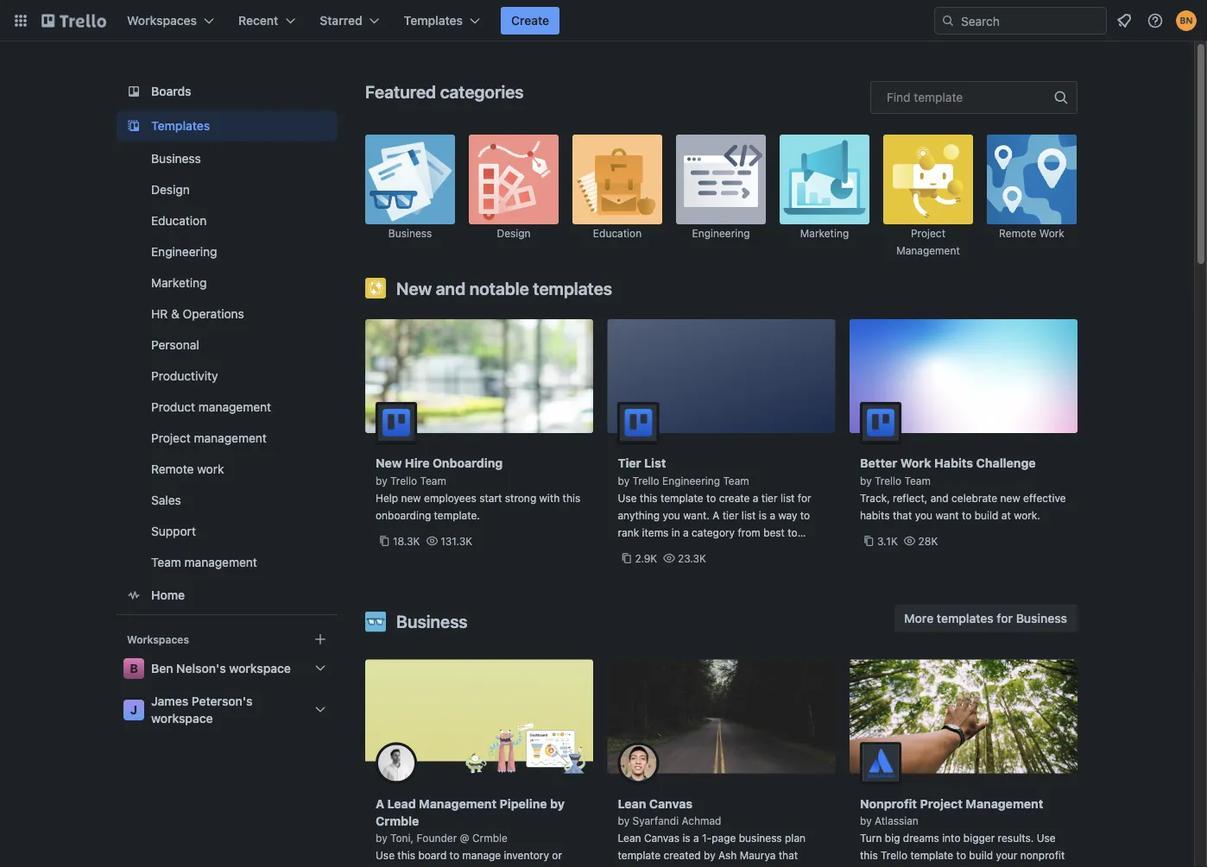 Task type: vqa. For each thing, say whether or not it's contained in the screenshot.
Template.
yes



Task type: describe. For each thing, give the bounding box(es) containing it.
idea
[[754, 867, 775, 868]]

celebrate
[[952, 492, 998, 504]]

create
[[719, 492, 750, 504]]

by right pipeline at left
[[550, 797, 565, 811]]

plan
[[785, 833, 806, 845]]

0 horizontal spatial project management link
[[117, 425, 338, 453]]

employees
[[424, 492, 477, 504]]

home image
[[123, 586, 144, 606]]

starred
[[320, 13, 362, 28]]

back to home image
[[41, 7, 106, 35]]

lean canvas by syarfandi achmad lean canvas is a 1-page business plan template created by ash maurya that helps you deconstruct your idea into i
[[618, 797, 811, 868]]

more templates for business
[[905, 611, 1067, 626]]

1-
[[702, 833, 712, 845]]

team inside tier list by trello engineering team use this template to create a tier list for anything you want. a tier list is a way to rank items in a category from best to worst. this could be: best nba players, goat'd pasta dishes, and tastiest fast food joints.
[[723, 475, 749, 487]]

projects
[[988, 867, 1027, 868]]

design icon image
[[469, 135, 559, 225]]

james peterson's workspace
[[151, 695, 253, 726]]

track,
[[860, 492, 890, 504]]

atlassian image
[[860, 743, 902, 785]]

template inside the 'nonprofit project management by atlassian turn big dreams into bigger results. use this trello template to build your nonprofit team's ideal workflow, for projects big'
[[911, 850, 954, 862]]

team inside "link"
[[151, 556, 181, 570]]

recent button
[[228, 7, 306, 35]]

helps
[[618, 867, 644, 868]]

0 horizontal spatial business link
[[117, 145, 338, 173]]

dreams
[[903, 833, 939, 845]]

1 horizontal spatial big
[[1030, 867, 1045, 868]]

1 vertical spatial remote work link
[[117, 456, 338, 484]]

support link
[[117, 518, 338, 546]]

or
[[552, 850, 562, 862]]

find template
[[887, 90, 963, 104]]

more
[[905, 611, 934, 626]]

marketing icon image
[[780, 135, 870, 225]]

2 vertical spatial crmble
[[491, 867, 527, 868]]

that inside lean canvas by syarfandi achmad lean canvas is a 1-page business plan template created by ash maurya that helps you deconstruct your idea into i
[[779, 850, 798, 862]]

0 horizontal spatial templates
[[533, 278, 612, 298]]

up!
[[564, 867, 581, 868]]

marketing link for project management link to the right
[[780, 135, 870, 259]]

nonprofit
[[860, 797, 917, 811]]

2.9k
[[635, 553, 657, 565]]

to up players,
[[788, 527, 798, 539]]

results.
[[998, 833, 1034, 845]]

product management link
[[117, 394, 338, 421]]

better
[[860, 456, 898, 471]]

a left way
[[770, 510, 776, 522]]

better work habits challenge by trello team track, reflect, and celebrate new effective habits that you want to build at work.
[[860, 456, 1066, 522]]

players,
[[771, 544, 809, 556]]

anything
[[618, 510, 660, 522]]

18.3k
[[393, 535, 420, 548]]

education link for business 'link' to the left
[[117, 207, 338, 235]]

0 horizontal spatial big
[[885, 833, 900, 845]]

syarfandi
[[633, 816, 679, 828]]

starred button
[[309, 7, 390, 35]]

0 vertical spatial crmble
[[376, 814, 419, 829]]

template board image
[[123, 116, 144, 136]]

joints.
[[643, 579, 672, 591]]

0 horizontal spatial best
[[723, 544, 744, 556]]

team's
[[860, 867, 893, 868]]

131.3k
[[441, 535, 473, 548]]

toni,
[[390, 833, 414, 845]]

templates inside button
[[937, 611, 994, 626]]

1 lean from the top
[[618, 797, 646, 811]]

page
[[712, 833, 736, 845]]

business
[[739, 833, 782, 845]]

your inside the 'nonprofit project management by atlassian turn big dreams into bigger results. use this trello template to build your nonprofit team's ideal workflow, for projects big'
[[996, 850, 1018, 862]]

in
[[672, 527, 680, 539]]

and inside better work habits challenge by trello team track, reflect, and celebrate new effective habits that you want to build at work.
[[931, 492, 949, 504]]

0 horizontal spatial and
[[436, 278, 466, 298]]

1 vertical spatial crmble
[[472, 833, 508, 845]]

templates button
[[394, 7, 491, 35]]

from
[[738, 527, 761, 539]]

1 vertical spatial remote work
[[151, 462, 224, 477]]

syarfandi achmad image
[[618, 743, 659, 785]]

support
[[151, 525, 196, 539]]

by inside tier list by trello engineering team use this template to create a tier list for anything you want. a tier list is a way to rank items in a category from best to worst. this could be: best nba players, goat'd pasta dishes, and tastiest fast food joints.
[[618, 475, 630, 487]]

trello engineering team image
[[618, 402, 659, 444]]

featured
[[365, 81, 436, 101]]

engineering link for education link related to business 'link' to the right
[[676, 135, 766, 259]]

for inside button
[[997, 611, 1013, 626]]

reflect,
[[893, 492, 928, 504]]

nonprofit
[[1021, 850, 1065, 862]]

trello team image for better
[[860, 402, 902, 444]]

by inside new hire onboarding by trello team help new employees start strong with this onboarding template.
[[376, 475, 387, 487]]

for inside tier list by trello engineering team use this template to create a tier list for anything you want. a tier list is a way to rank items in a category from best to worst. this could be: best nba players, goat'd pasta dishes, and tastiest fast food joints.
[[798, 492, 811, 504]]

build inside better work habits challenge by trello team track, reflect, and celebrate new effective habits that you want to build at work.
[[975, 510, 999, 522]]

categories
[[440, 81, 524, 101]]

management down project management icon
[[897, 245, 960, 257]]

find
[[887, 90, 911, 104]]

workspace for nelson's
[[229, 662, 291, 676]]

management down 'product management' link
[[194, 431, 267, 446]]

1 horizontal spatial business link
[[365, 135, 455, 259]]

is inside lean canvas by syarfandi achmad lean canvas is a 1-page business plan template created by ash maurya that helps you deconstruct your idea into i
[[683, 833, 691, 845]]

a right "create" at the bottom right
[[753, 492, 759, 504]]

a lead management pipeline by crmble by toni, founder @ crmble use this board to manage inventory or swag requests with the crmble power-up!
[[376, 797, 581, 868]]

tastiest
[[746, 561, 783, 573]]

into inside the 'nonprofit project management by atlassian turn big dreams into bigger results. use this trello template to build your nonprofit team's ideal workflow, for projects big'
[[942, 833, 961, 845]]

by inside better work habits challenge by trello team track, reflect, and celebrate new effective habits that you want to build at work.
[[860, 475, 872, 487]]

your inside lean canvas by syarfandi achmad lean canvas is a 1-page business plan template created by ash maurya that helps you deconstruct your idea into i
[[730, 867, 751, 868]]

trello inside better work habits challenge by trello team track, reflect, and celebrate new effective habits that you want to build at work.
[[875, 475, 902, 487]]

want.
[[683, 510, 710, 522]]

1 horizontal spatial project management link
[[883, 135, 973, 259]]

product
[[151, 400, 195, 415]]

0 vertical spatial engineering
[[692, 228, 750, 240]]

project management icon image
[[883, 135, 973, 225]]

design link for education link related to business 'link' to the right
[[469, 135, 559, 259]]

0 horizontal spatial marketing
[[151, 276, 207, 290]]

workflow,
[[922, 867, 968, 868]]

nelson's
[[176, 662, 226, 676]]

rank
[[618, 527, 639, 539]]

want
[[936, 510, 959, 522]]

to inside better work habits challenge by trello team track, reflect, and celebrate new effective habits that you want to build at work.
[[962, 510, 972, 522]]

personal
[[151, 338, 199, 352]]

1 vertical spatial project
[[151, 431, 191, 446]]

1 vertical spatial tier
[[723, 510, 739, 522]]

management for lead
[[419, 797, 497, 811]]

1 vertical spatial canvas
[[644, 833, 680, 845]]

3.1k
[[877, 535, 898, 548]]

into inside lean canvas by syarfandi achmad lean canvas is a 1-page business plan template created by ash maurya that helps you deconstruct your idea into i
[[778, 867, 796, 868]]

28k
[[919, 535, 938, 548]]

requests
[[404, 867, 446, 868]]

sales link
[[117, 487, 338, 515]]

productivity
[[151, 369, 218, 383]]

this for atlassian
[[860, 850, 878, 862]]

you inside better work habits challenge by trello team track, reflect, and celebrate new effective habits that you want to build at work.
[[915, 510, 933, 522]]

created
[[664, 850, 701, 862]]

nonprofit project management by atlassian turn big dreams into bigger results. use this trello template to build your nonprofit team's ideal workflow, for projects big 
[[860, 797, 1065, 868]]

strong
[[505, 492, 536, 504]]

category
[[692, 527, 735, 539]]

open information menu image
[[1147, 12, 1164, 29]]

ben nelson's workspace
[[151, 662, 291, 676]]

2 workspaces from the top
[[127, 634, 189, 646]]

template inside tier list by trello engineering team use this template to create a tier list for anything you want. a tier list is a way to rank items in a category from best to worst. this could be: best nba players, goat'd pasta dishes, and tastiest fast food joints.
[[661, 492, 703, 504]]

Search field
[[955, 8, 1106, 34]]

template inside find template field
[[914, 90, 963, 104]]

new inside new hire onboarding by trello team help new employees start strong with this onboarding template.
[[401, 492, 421, 504]]

boards link
[[117, 76, 338, 107]]

use for a lead management pipeline by crmble
[[376, 850, 395, 862]]

1 vertical spatial remote
[[151, 462, 194, 477]]

sales
[[151, 494, 181, 508]]

onboarding
[[376, 510, 431, 522]]

manage
[[462, 850, 501, 862]]

workspaces button
[[117, 7, 225, 35]]

ben
[[151, 662, 173, 676]]

new for new hire onboarding by trello team help new employees start strong with this onboarding template.
[[376, 456, 402, 471]]

trello inside new hire onboarding by trello team help new employees start strong with this onboarding template.
[[390, 475, 417, 487]]

0 horizontal spatial education
[[151, 214, 207, 228]]

home link
[[117, 580, 338, 611]]

pipeline
[[500, 797, 547, 811]]

toni, founder @ crmble image
[[376, 743, 417, 785]]

build inside the 'nonprofit project management by atlassian turn big dreams into bigger results. use this trello template to build your nonprofit team's ideal workflow, for projects big'
[[969, 850, 993, 862]]

notable
[[470, 278, 529, 298]]

remote work icon image
[[987, 135, 1077, 225]]



Task type: locate. For each thing, give the bounding box(es) containing it.
design down design icon
[[497, 228, 531, 240]]

work up sales 'link'
[[197, 462, 224, 477]]

trello down hire
[[390, 475, 417, 487]]

0 horizontal spatial list
[[742, 510, 756, 522]]

use up swag
[[376, 850, 395, 862]]

for down bigger
[[971, 867, 985, 868]]

you right helps
[[647, 867, 665, 868]]

a right in
[[683, 527, 689, 539]]

trello
[[390, 475, 417, 487], [633, 475, 660, 487], [875, 475, 902, 487], [881, 850, 908, 862]]

0 vertical spatial project management
[[897, 228, 960, 257]]

for inside the 'nonprofit project management by atlassian turn big dreams into bigger results. use this trello template to build your nonprofit team's ideal workflow, for projects big'
[[971, 867, 985, 868]]

and inside tier list by trello engineering team use this template to create a tier list for anything you want. a tier list is a way to rank items in a category from best to worst. this could be: best nba players, goat'd pasta dishes, and tastiest fast food joints.
[[725, 561, 743, 573]]

0 horizontal spatial project management
[[151, 431, 267, 446]]

bigger
[[964, 833, 995, 845]]

1 horizontal spatial education link
[[573, 135, 662, 259]]

pasta
[[658, 561, 685, 573]]

workspace for peterson's
[[151, 712, 213, 726]]

best right be:
[[723, 544, 744, 556]]

for up players,
[[798, 492, 811, 504]]

template right find on the right of the page
[[914, 90, 963, 104]]

search image
[[941, 14, 955, 28]]

23.3k
[[678, 553, 706, 565]]

you up in
[[663, 510, 680, 522]]

1 vertical spatial engineering
[[151, 245, 217, 259]]

management inside "link"
[[184, 556, 257, 570]]

2 management from the left
[[966, 797, 1044, 811]]

0 vertical spatial marketing
[[800, 228, 849, 240]]

into left bigger
[[942, 833, 961, 845]]

this up team's
[[860, 850, 878, 862]]

1 business icon image from the top
[[365, 135, 455, 225]]

workspace down james
[[151, 712, 213, 726]]

0 vertical spatial into
[[942, 833, 961, 845]]

1 vertical spatial workspaces
[[127, 634, 189, 646]]

product management
[[151, 400, 271, 415]]

1 vertical spatial templates
[[151, 119, 210, 133]]

1 vertical spatial use
[[1037, 833, 1056, 845]]

management up @
[[419, 797, 497, 811]]

templates right more
[[937, 611, 994, 626]]

template
[[914, 90, 963, 104], [661, 492, 703, 504], [618, 850, 661, 862], [911, 850, 954, 862]]

a inside tier list by trello engineering team use this template to create a tier list for anything you want. a tier list is a way to rank items in a category from best to worst. this could be: best nba players, goat'd pasta dishes, and tastiest fast food joints.
[[713, 510, 720, 522]]

0 horizontal spatial marketing link
[[117, 269, 338, 297]]

this inside new hire onboarding by trello team help new employees start strong with this onboarding template.
[[563, 492, 581, 504]]

could
[[674, 544, 701, 556]]

2 vertical spatial and
[[725, 561, 743, 573]]

0 horizontal spatial remote
[[151, 462, 194, 477]]

Find template field
[[871, 81, 1078, 114]]

2 business icon image from the top
[[365, 612, 386, 633]]

business icon image
[[365, 135, 455, 225], [365, 612, 386, 633]]

you down reflect,
[[915, 510, 933, 522]]

swag
[[376, 867, 401, 868]]

engineering inside tier list by trello engineering team use this template to create a tier list for anything you want. a tier list is a way to rank items in a category from best to worst. this could be: best nba players, goat'd pasta dishes, and tastiest fast food joints.
[[662, 475, 720, 487]]

this inside a lead management pipeline by crmble by toni, founder @ crmble use this board to manage inventory or swag requests with the crmble power-up!
[[398, 850, 415, 862]]

a left 1-
[[693, 833, 699, 845]]

management
[[419, 797, 497, 811], [966, 797, 1044, 811]]

0 vertical spatial marketing link
[[780, 135, 870, 259]]

project inside the 'nonprofit project management by atlassian turn big dreams into bigger results. use this trello template to build your nonprofit team's ideal workflow, for projects big'
[[920, 797, 963, 811]]

boards
[[151, 84, 191, 98]]

1 vertical spatial a
[[376, 797, 384, 811]]

0 vertical spatial for
[[798, 492, 811, 504]]

1 horizontal spatial your
[[996, 850, 1018, 862]]

template.
[[434, 510, 480, 522]]

use up nonprofit in the right of the page
[[1037, 833, 1056, 845]]

more templates for business button
[[894, 605, 1078, 633]]

trello inside tier list by trello engineering team use this template to create a tier list for anything you want. a tier list is a way to rank items in a category from best to worst. this could be: best nba players, goat'd pasta dishes, and tastiest fast food joints.
[[633, 475, 660, 487]]

into right idea
[[778, 867, 796, 868]]

use inside the 'nonprofit project management by atlassian turn big dreams into bigger results. use this trello template to build your nonprofit team's ideal workflow, for projects big'
[[1037, 833, 1056, 845]]

templates inside "link"
[[151, 119, 210, 133]]

your up projects
[[996, 850, 1018, 862]]

founder
[[417, 833, 457, 845]]

by up track,
[[860, 475, 872, 487]]

1 horizontal spatial with
[[539, 492, 560, 504]]

engineering link
[[676, 135, 766, 259], [117, 238, 338, 266]]

by left syarfandi
[[618, 816, 630, 828]]

dishes,
[[687, 561, 722, 573]]

tier list by trello engineering team use this template to create a tier list for anything you want. a tier list is a way to rank items in a category from best to worst. this could be: best nba players, goat'd pasta dishes, and tastiest fast food joints.
[[618, 456, 811, 591]]

create a workspace image
[[310, 630, 331, 650]]

0 vertical spatial workspaces
[[127, 13, 197, 28]]

a
[[753, 492, 759, 504], [770, 510, 776, 522], [683, 527, 689, 539], [693, 833, 699, 845]]

1 workspaces from the top
[[127, 13, 197, 28]]

and right "dishes,"
[[725, 561, 743, 573]]

you inside tier list by trello engineering team use this template to create a tier list for anything you want. a tier list is a way to rank items in a category from best to worst. this could be: best nba players, goat'd pasta dishes, and tastiest fast food joints.
[[663, 510, 680, 522]]

management for project
[[966, 797, 1044, 811]]

project management
[[897, 228, 960, 257], [151, 431, 267, 446]]

use inside a lead management pipeline by crmble by toni, founder @ crmble use this board to manage inventory or swag requests with the crmble power-up!
[[376, 850, 395, 862]]

deconstruct
[[668, 867, 727, 868]]

project management link
[[883, 135, 973, 259], [117, 425, 338, 453]]

big down nonprofit in the right of the page
[[1030, 867, 1045, 868]]

1 horizontal spatial remote work link
[[987, 135, 1077, 259]]

engineering link for education link associated with business 'link' to the left
[[117, 238, 338, 266]]

a inside lean canvas by syarfandi achmad lean canvas is a 1-page business plan template created by ash maurya that helps you deconstruct your idea into i
[[693, 833, 699, 845]]

lead
[[387, 797, 416, 811]]

workspaces up boards
[[127, 13, 197, 28]]

project management down project management icon
[[897, 228, 960, 257]]

2 trello team image from the left
[[860, 402, 902, 444]]

0 vertical spatial remote
[[999, 228, 1037, 240]]

use inside tier list by trello engineering team use this template to create a tier list for anything you want. a tier list is a way to rank items in a category from best to worst. this could be: best nba players, goat'd pasta dishes, and tastiest fast food joints.
[[618, 492, 637, 504]]

that down plan
[[779, 850, 798, 862]]

to inside the 'nonprofit project management by atlassian turn big dreams into bigger results. use this trello template to build your nonprofit team's ideal workflow, for projects big'
[[957, 850, 966, 862]]

new and notable templates
[[396, 278, 612, 298]]

business link
[[365, 135, 455, 259], [117, 145, 338, 173]]

0 vertical spatial big
[[885, 833, 900, 845]]

templates right notable
[[533, 278, 612, 298]]

way
[[778, 510, 797, 522]]

1 vertical spatial into
[[778, 867, 796, 868]]

2 vertical spatial engineering
[[662, 475, 720, 487]]

templates link
[[117, 111, 338, 142]]

board image
[[123, 81, 144, 102]]

marketing down marketing icon
[[800, 228, 849, 240]]

workspaces inside dropdown button
[[127, 13, 197, 28]]

management inside the 'nonprofit project management by atlassian turn big dreams into bigger results. use this trello template to build your nonprofit team's ideal workflow, for projects big'
[[966, 797, 1044, 811]]

project down project management icon
[[911, 228, 946, 240]]

1 horizontal spatial tier
[[762, 492, 778, 504]]

with right strong
[[539, 492, 560, 504]]

the
[[473, 867, 488, 868]]

1 horizontal spatial a
[[713, 510, 720, 522]]

maurya
[[740, 850, 776, 862]]

1 vertical spatial your
[[730, 867, 751, 868]]

0 vertical spatial your
[[996, 850, 1018, 862]]

remote work down remote work icon
[[999, 228, 1065, 240]]

to down the celebrate on the bottom of page
[[962, 510, 972, 522]]

best down way
[[764, 527, 785, 539]]

trello down list
[[633, 475, 660, 487]]

list up from
[[742, 510, 756, 522]]

1 vertical spatial project management link
[[117, 425, 338, 453]]

1 vertical spatial that
[[779, 850, 798, 862]]

engineering down engineering icon
[[692, 228, 750, 240]]

0 horizontal spatial new
[[401, 492, 421, 504]]

marketing up &
[[151, 276, 207, 290]]

crmble down inventory on the bottom
[[491, 867, 527, 868]]

new left hire
[[376, 456, 402, 471]]

and up want
[[931, 492, 949, 504]]

template up helps
[[618, 850, 661, 862]]

0 vertical spatial new
[[396, 278, 432, 298]]

project
[[911, 228, 946, 240], [151, 431, 191, 446], [920, 797, 963, 811]]

use for nonprofit project management
[[1037, 833, 1056, 845]]

template inside lean canvas by syarfandi achmad lean canvas is a 1-page business plan template created by ash maurya that helps you deconstruct your idea into i
[[618, 850, 661, 862]]

0 horizontal spatial for
[[798, 492, 811, 504]]

marketing link for hr & operations link
[[117, 269, 338, 297]]

0 vertical spatial remote work link
[[987, 135, 1077, 259]]

0 horizontal spatial into
[[778, 867, 796, 868]]

this up anything
[[640, 492, 658, 504]]

0 vertical spatial project
[[911, 228, 946, 240]]

is inside tier list by trello engineering team use this template to create a tier list for anything you want. a tier list is a way to rank items in a category from best to worst. this could be: best nba players, goat'd pasta dishes, and tastiest fast food joints.
[[759, 510, 767, 522]]

this inside the 'nonprofit project management by atlassian turn big dreams into bigger results. use this trello template to build your nonprofit team's ideal workflow, for projects big'
[[860, 850, 878, 862]]

team
[[420, 475, 446, 487], [723, 475, 749, 487], [905, 475, 931, 487], [151, 556, 181, 570]]

1 vertical spatial is
[[683, 833, 691, 845]]

design
[[151, 183, 190, 197], [497, 228, 531, 240]]

1 vertical spatial marketing link
[[117, 269, 338, 297]]

project down product
[[151, 431, 191, 446]]

remote up sales
[[151, 462, 194, 477]]

0 vertical spatial and
[[436, 278, 466, 298]]

new hire onboarding by trello team help new employees start strong with this onboarding template.
[[376, 456, 581, 522]]

habits
[[860, 510, 890, 522]]

0 vertical spatial tier
[[762, 492, 778, 504]]

0 vertical spatial work
[[1039, 228, 1065, 240]]

by inside the 'nonprofit project management by atlassian turn big dreams into bigger results. use this trello template to build your nonprofit team's ideal workflow, for projects big'
[[860, 816, 872, 828]]

use
[[618, 492, 637, 504], [1037, 833, 1056, 845], [376, 850, 395, 862]]

with
[[539, 492, 560, 504], [449, 867, 470, 868]]

trello team image up better
[[860, 402, 902, 444]]

goat'd
[[618, 561, 655, 573]]

team up "create" at the bottom right
[[723, 475, 749, 487]]

turn
[[860, 833, 882, 845]]

to right way
[[800, 510, 810, 522]]

trello team image
[[376, 402, 417, 444], [860, 402, 902, 444]]

2 lean from the top
[[618, 833, 641, 845]]

0 horizontal spatial management
[[419, 797, 497, 811]]

remote work up sales
[[151, 462, 224, 477]]

this inside tier list by trello engineering team use this template to create a tier list for anything you want. a tier list is a way to rank items in a category from best to worst. this could be: best nba players, goat'd pasta dishes, and tastiest fast food joints.
[[640, 492, 658, 504]]

0 horizontal spatial templates
[[151, 119, 210, 133]]

0 horizontal spatial engineering link
[[117, 238, 338, 266]]

nba
[[747, 544, 768, 556]]

1 horizontal spatial workspace
[[229, 662, 291, 676]]

education link for business 'link' to the right
[[573, 135, 662, 259]]

tier down "create" at the bottom right
[[723, 510, 739, 522]]

new up the onboarding
[[401, 492, 421, 504]]

workspaces up ben
[[127, 634, 189, 646]]

templates inside popup button
[[404, 13, 463, 28]]

help
[[376, 492, 398, 504]]

is up from
[[759, 510, 767, 522]]

2 new from the left
[[1001, 492, 1021, 504]]

team down support
[[151, 556, 181, 570]]

challenge
[[976, 456, 1036, 471]]

1 vertical spatial project management
[[151, 431, 267, 446]]

0 horizontal spatial workspace
[[151, 712, 213, 726]]

is up created
[[683, 833, 691, 845]]

team inside better work habits challenge by trello team track, reflect, and celebrate new effective habits that you want to build at work.
[[905, 475, 931, 487]]

canvas up syarfandi
[[649, 797, 693, 811]]

1 horizontal spatial work
[[1039, 228, 1065, 240]]

build down bigger
[[969, 850, 993, 862]]

project management down product management
[[151, 431, 267, 446]]

project up "dreams"
[[920, 797, 963, 811]]

by left toni,
[[376, 833, 387, 845]]

education icon image
[[573, 135, 662, 225]]

by up deconstruct
[[704, 850, 716, 862]]

1 vertical spatial best
[[723, 544, 744, 556]]

0 vertical spatial canvas
[[649, 797, 693, 811]]

2 vertical spatial project
[[920, 797, 963, 811]]

1 horizontal spatial education
[[593, 228, 642, 240]]

productivity link
[[117, 363, 338, 390]]

0 vertical spatial that
[[893, 510, 912, 522]]

0 vertical spatial remote work
[[999, 228, 1065, 240]]

0 vertical spatial workspace
[[229, 662, 291, 676]]

with inside new hire onboarding by trello team help new employees start strong with this onboarding template.
[[539, 492, 560, 504]]

that down reflect,
[[893, 510, 912, 522]]

1 new from the left
[[401, 492, 421, 504]]

1 management from the left
[[419, 797, 497, 811]]

design down the templates "link"
[[151, 183, 190, 197]]

new left notable
[[396, 278, 432, 298]]

new inside better work habits challenge by trello team track, reflect, and celebrate new effective habits that you want to build at work.
[[1001, 492, 1021, 504]]

2 vertical spatial use
[[376, 850, 395, 862]]

habits
[[935, 456, 973, 471]]

new up at
[[1001, 492, 1021, 504]]

recent
[[238, 13, 278, 28]]

0 horizontal spatial work
[[197, 462, 224, 477]]

management inside a lead management pipeline by crmble by toni, founder @ crmble use this board to manage inventory or swag requests with the crmble power-up!
[[419, 797, 497, 811]]

@
[[460, 833, 469, 845]]

list up way
[[781, 492, 795, 504]]

management up results.
[[966, 797, 1044, 811]]

2 vertical spatial for
[[971, 867, 985, 868]]

1 horizontal spatial new
[[1001, 492, 1021, 504]]

start
[[479, 492, 502, 504]]

0 horizontal spatial your
[[730, 867, 751, 868]]

you inside lean canvas by syarfandi achmad lean canvas is a 1-page business plan template created by ash maurya that helps you deconstruct your idea into i
[[647, 867, 665, 868]]

1 vertical spatial design
[[497, 228, 531, 240]]

design link for education link associated with business 'link' to the left
[[117, 176, 338, 204]]

template up workflow,
[[911, 850, 954, 862]]

1 horizontal spatial management
[[966, 797, 1044, 811]]

0 vertical spatial templates
[[533, 278, 612, 298]]

items
[[642, 527, 669, 539]]

team inside new hire onboarding by trello team help new employees start strong with this onboarding template.
[[420, 475, 446, 487]]

lean
[[618, 797, 646, 811], [618, 833, 641, 845]]

business inside more templates for business button
[[1016, 611, 1067, 626]]

1 horizontal spatial list
[[781, 492, 795, 504]]

hr
[[151, 307, 168, 321]]

by
[[376, 475, 387, 487], [618, 475, 630, 487], [860, 475, 872, 487], [550, 797, 565, 811], [618, 816, 630, 828], [860, 816, 872, 828], [376, 833, 387, 845], [704, 850, 716, 862]]

build left at
[[975, 510, 999, 522]]

template up want.
[[661, 492, 703, 504]]

tier
[[618, 456, 641, 471]]

0 horizontal spatial design link
[[117, 176, 338, 204]]

and
[[436, 278, 466, 298], [931, 492, 949, 504], [725, 561, 743, 573]]

this for by
[[398, 850, 415, 862]]

primary element
[[0, 0, 1207, 41]]

1 horizontal spatial and
[[725, 561, 743, 573]]

0 horizontal spatial that
[[779, 850, 798, 862]]

create button
[[501, 7, 560, 35]]

remote work link
[[987, 135, 1077, 259], [117, 456, 338, 484]]

to up workflow,
[[957, 850, 966, 862]]

trello inside the 'nonprofit project management by atlassian turn big dreams into bigger results. use this trello template to build your nonprofit team's ideal workflow, for projects big'
[[881, 850, 908, 862]]

ben nelson (bennelson96) image
[[1176, 10, 1197, 31]]

this
[[651, 544, 671, 556]]

new inside new hire onboarding by trello team help new employees start strong with this onboarding template.
[[376, 456, 402, 471]]

1 horizontal spatial templates
[[937, 611, 994, 626]]

hr & operations link
[[117, 301, 338, 328]]

0 horizontal spatial design
[[151, 183, 190, 197]]

1 horizontal spatial marketing
[[800, 228, 849, 240]]

your down ash
[[730, 867, 751, 868]]

to right board
[[450, 850, 459, 862]]

management
[[897, 245, 960, 257], [199, 400, 271, 415], [194, 431, 267, 446], [184, 556, 257, 570]]

1 vertical spatial work
[[197, 462, 224, 477]]

a inside a lead management pipeline by crmble by toni, founder @ crmble use this board to manage inventory or swag requests with the crmble power-up!
[[376, 797, 384, 811]]

this right strong
[[563, 492, 581, 504]]

with left the
[[449, 867, 470, 868]]

0 horizontal spatial remote work
[[151, 462, 224, 477]]

0 horizontal spatial trello team image
[[376, 402, 417, 444]]

crmble down lead
[[376, 814, 419, 829]]

0 vertical spatial list
[[781, 492, 795, 504]]

new for new and notable templates
[[396, 278, 432, 298]]

hire
[[405, 456, 430, 471]]

to up want.
[[706, 492, 716, 504]]

work.
[[1014, 510, 1041, 522]]

that
[[893, 510, 912, 522], [779, 850, 798, 862]]

management down support link
[[184, 556, 257, 570]]

1 trello team image from the left
[[376, 402, 417, 444]]

operations
[[183, 307, 244, 321]]

to inside a lead management pipeline by crmble by toni, founder @ crmble use this board to manage inventory or swag requests with the crmble power-up!
[[450, 850, 459, 862]]

0 vertical spatial a
[[713, 510, 720, 522]]

0 vertical spatial best
[[764, 527, 785, 539]]

0 horizontal spatial education link
[[117, 207, 338, 235]]

engineering up want.
[[662, 475, 720, 487]]

lean up helps
[[618, 833, 641, 845]]

1 horizontal spatial project management
[[897, 228, 960, 257]]

this for trello
[[563, 492, 581, 504]]

1 horizontal spatial is
[[759, 510, 767, 522]]

peterson's
[[192, 695, 253, 709]]

workspace inside james peterson's workspace
[[151, 712, 213, 726]]

engineering up &
[[151, 245, 217, 259]]

0 vertical spatial with
[[539, 492, 560, 504]]

0 vertical spatial templates
[[404, 13, 463, 28]]

1 horizontal spatial templates
[[404, 13, 463, 28]]

james
[[151, 695, 188, 709]]

&
[[171, 307, 179, 321]]

templates down boards
[[151, 119, 210, 133]]

j
[[130, 703, 137, 718]]

1 vertical spatial build
[[969, 850, 993, 862]]

trello team image up hire
[[376, 402, 417, 444]]

tier right "create" at the bottom right
[[762, 492, 778, 504]]

work
[[1039, 228, 1065, 240], [197, 462, 224, 477]]

workspaces
[[127, 13, 197, 28], [127, 634, 189, 646]]

a up "category"
[[713, 510, 720, 522]]

management down productivity link
[[199, 400, 271, 415]]

workspace
[[229, 662, 291, 676], [151, 712, 213, 726]]

use up anything
[[618, 492, 637, 504]]

remote work
[[999, 228, 1065, 240], [151, 462, 224, 477]]

1 horizontal spatial best
[[764, 527, 785, 539]]

1 horizontal spatial remote work
[[999, 228, 1065, 240]]

into
[[942, 833, 961, 845], [778, 867, 796, 868]]

by down tier
[[618, 475, 630, 487]]

this
[[563, 492, 581, 504], [640, 492, 658, 504], [398, 850, 415, 862], [860, 850, 878, 862]]

0 horizontal spatial tier
[[723, 510, 739, 522]]

0 notifications image
[[1114, 10, 1135, 31]]

workspace up peterson's at bottom left
[[229, 662, 291, 676]]

trello down better
[[875, 475, 902, 487]]

this down toni,
[[398, 850, 415, 862]]

engineering icon image
[[676, 135, 766, 225]]

that inside better work habits challenge by trello team track, reflect, and celebrate new effective habits that you want to build at work.
[[893, 510, 912, 522]]

team management link
[[117, 549, 338, 577]]

trello team image for new
[[376, 402, 417, 444]]

a left lead
[[376, 797, 384, 811]]

worst.
[[618, 544, 648, 556]]

build
[[975, 510, 999, 522], [969, 850, 993, 862]]

by up turn
[[860, 816, 872, 828]]

project inside 'project management'
[[911, 228, 946, 240]]

templates
[[533, 278, 612, 298], [937, 611, 994, 626]]

with inside a lead management pipeline by crmble by toni, founder @ crmble use this board to manage inventory or swag requests with the crmble power-up!
[[449, 867, 470, 868]]



